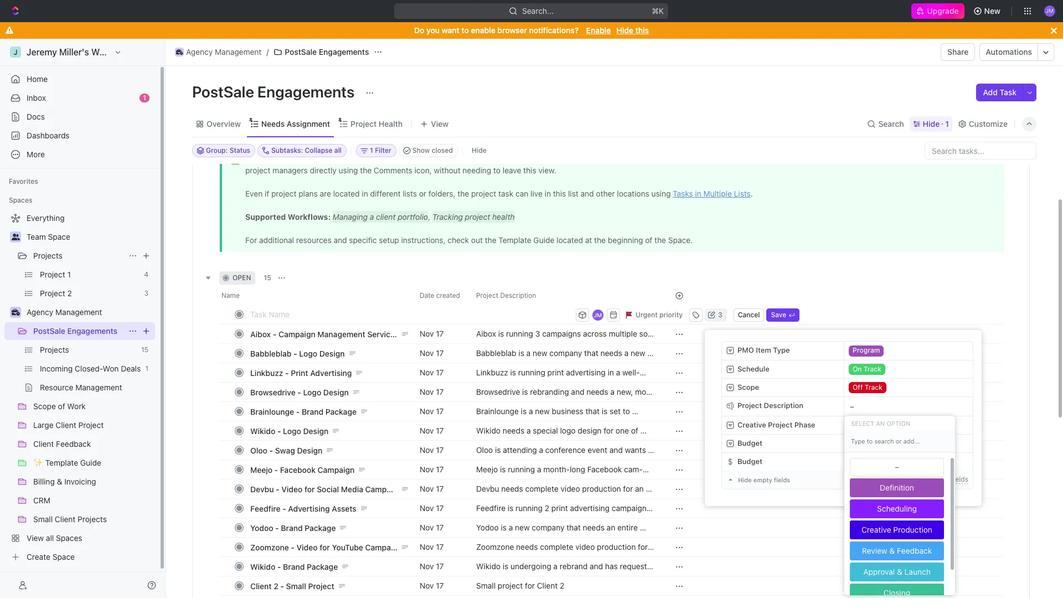 Task type: vqa. For each thing, say whether or not it's contained in the screenshot.
Needs Assignment at the left top of page
yes



Task type: describe. For each thing, give the bounding box(es) containing it.
brand for brainlounge
[[302, 407, 324, 416]]

ern
[[476, 397, 488, 407]]

dashboards link
[[4, 127, 155, 145]]

add task
[[984, 88, 1017, 97]]

engagements inside tree
[[67, 326, 117, 336]]

creative
[[862, 525, 892, 535]]

aibox - campaign management services
[[250, 329, 399, 339]]

+
[[909, 475, 913, 484]]

⌘k
[[652, 6, 664, 16]]

running for creation
[[516, 504, 543, 513]]

needs inside zoomzone needs complete video production for a youtube campaign to increase brand awareness.
[[516, 542, 538, 552]]

feedfire - advertising assets link
[[248, 501, 411, 517]]

0 vertical spatial advertising
[[310, 368, 352, 378]]

browsedrive - logo design
[[250, 387, 349, 397]]

wikido for wikido - logo design
[[250, 426, 275, 436]]

team space link
[[27, 228, 153, 246]]

/
[[267, 47, 269, 57]]

and inside browsedrive is rebranding and needs a new, mod ern logo.
[[571, 387, 585, 397]]

print
[[291, 368, 308, 378]]

wikido - brand package
[[250, 562, 338, 571]]

value not set element inside custom fields element
[[849, 420, 864, 431]]

brand for yodoo
[[281, 523, 303, 533]]

0 horizontal spatial client
[[250, 581, 272, 591]]

customize
[[969, 119, 1008, 128]]

production
[[894, 525, 933, 535]]

and inside "feedfire is running 2 print advertising campaigns and needs creation of the assets."
[[476, 514, 490, 523]]

swag
[[275, 446, 295, 455]]

babbleblab - logo design
[[250, 349, 345, 358]]

- down the wikido - brand package at bottom left
[[281, 581, 284, 591]]

their
[[476, 436, 493, 445]]

project
[[498, 581, 523, 590]]

- for devbu - video for social media campaign
[[276, 484, 280, 494]]

yodoo for yodoo is a new company that needs an entire brand package including logo design.
[[476, 523, 499, 532]]

projects
[[33, 251, 62, 260]]

design for babbleblab - logo design
[[319, 349, 345, 358]]

brand inside yodoo is a new company that needs an entire brand package including logo design.
[[476, 533, 497, 542]]

save
[[771, 310, 787, 319]]

- for aibox - campaign management services
[[273, 329, 277, 339]]

– button
[[845, 420, 869, 431]]

client 2 - small project
[[250, 581, 334, 591]]

2 vertical spatial –
[[895, 463, 899, 471]]

upgrade
[[928, 6, 959, 16]]

entire
[[618, 523, 638, 532]]

team
[[27, 232, 46, 242]]

favorites button
[[4, 175, 43, 188]]

– for – dropdown button at bottom right
[[855, 421, 859, 429]]

zoomzone needs complete video production for a youtube campaign to increase brand awareness.
[[476, 542, 657, 562]]

business time image
[[176, 49, 183, 55]]

social
[[317, 484, 339, 494]]

overview
[[207, 119, 241, 128]]

2 horizontal spatial 2
[[560, 581, 565, 590]]

linkbuzz for linkbuzz is running print advertising in a well- known magazine and needs content creation.
[[476, 368, 508, 377]]

- for linkbuzz - print advertising
[[285, 368, 289, 378]]

1 vertical spatial agency management link
[[27, 304, 153, 321]]

1 vertical spatial 1
[[946, 119, 949, 128]]

automations button
[[981, 44, 1038, 60]]

3
[[719, 310, 723, 319]]

special
[[533, 426, 558, 435]]

you
[[427, 25, 440, 35]]

– for – button
[[850, 402, 854, 411]]

sidebar navigation
[[0, 39, 166, 598]]

3 button
[[705, 308, 727, 322]]

media
[[341, 484, 363, 494]]

0 vertical spatial postsale engagements link
[[271, 45, 372, 59]]

content
[[578, 378, 605, 387]]

- for yodoo - brand package
[[275, 523, 279, 533]]

management inside the aibox - campaign management services link
[[318, 329, 366, 339]]

search
[[879, 119, 904, 128]]

logo for wikido
[[283, 426, 301, 436]]

hide for hide empty fields
[[738, 476, 752, 484]]

do you want to enable browser notifications? enable hide this
[[414, 25, 649, 35]]

Type to search or add... field
[[845, 430, 956, 453]]

creative production
[[862, 525, 933, 535]]

youtube inside "link"
[[332, 543, 363, 552]]

campaign
[[509, 552, 544, 562]]

hide empty fields
[[738, 476, 791, 484]]

favorites
[[9, 177, 38, 186]]

0 vertical spatial postsale engagements
[[285, 47, 369, 57]]

package for wikido - brand package
[[307, 562, 338, 571]]

company
[[532, 523, 565, 532]]

print inside "feedfire is running 2 print advertising campaigns and needs creation of the assets."
[[552, 504, 568, 513]]

customize button
[[955, 116, 1012, 132]]

feedfire for feedfire is running 2 print advertising campaigns and needs creation of the assets.
[[476, 504, 506, 513]]

task
[[1000, 88, 1017, 97]]

15
[[264, 274, 271, 282]]

review & feedback
[[862, 546, 932, 556]]

wikido for wikido needs a special logo design for one of their sub-brands.
[[476, 426, 501, 435]]

that
[[567, 523, 581, 532]]

increase
[[555, 552, 585, 562]]

browsedrive is rebranding and needs a new, mod ern logo. button
[[470, 382, 662, 407]]

review
[[862, 546, 888, 556]]

postsale inside tree
[[33, 326, 65, 336]]

automations
[[986, 47, 1033, 57]]

wikido needs a special logo design for one of their sub-brands.
[[476, 426, 641, 445]]

video for zoomzone
[[297, 543, 318, 552]]

hide for hide
[[472, 146, 487, 155]]

well-
[[623, 368, 640, 377]]

project health
[[351, 119, 403, 128]]

yodoo for yodoo - brand package
[[250, 523, 273, 533]]

- for oloo - swag design
[[270, 446, 273, 455]]

needs assignment link
[[259, 116, 330, 132]]

a inside the linkbuzz is running print advertising in a well- known magazine and needs content creation.
[[616, 368, 621, 377]]

0 horizontal spatial small
[[286, 581, 306, 591]]

inbox
[[27, 93, 46, 102]]

awareness.
[[610, 552, 650, 562]]

design for oloo - swag design
[[297, 446, 323, 455]]

logo for babbleblab
[[299, 349, 317, 358]]

media
[[537, 494, 558, 504]]

design.
[[584, 533, 610, 542]]

babbleblab
[[250, 349, 292, 358]]

- for wikido - logo design
[[278, 426, 281, 436]]

empty
[[754, 476, 773, 484]]

yodoo is a new company that needs an entire brand package including logo design. button
[[470, 518, 662, 542]]

needs inside the devbu needs complete video production for an upcoming social media campaign.
[[502, 484, 523, 494]]

for left social
[[305, 484, 315, 494]]

aibox
[[250, 329, 271, 339]]

1 vertical spatial postsale engagements
[[192, 83, 358, 101]]

tree inside sidebar navigation
[[4, 209, 155, 566]]

feedfire - advertising assets
[[250, 504, 357, 513]]

home link
[[4, 70, 155, 88]]

project health link
[[348, 116, 403, 132]]

0 vertical spatial agency management
[[186, 47, 262, 57]]

+ add or edit fields
[[909, 475, 969, 484]]

production for campaign.
[[582, 484, 621, 494]]

0 vertical spatial management
[[215, 47, 262, 57]]

small inside button
[[476, 581, 496, 590]]

- for babbleblab - logo design
[[294, 349, 297, 358]]

linkbuzz is running print advertising in a well- known magazine and needs content creation.
[[476, 368, 640, 387]]

zoomzone for zoomzone needs complete video production for a youtube campaign to increase brand awareness.
[[476, 542, 514, 552]]

custom fields element
[[722, 341, 974, 490]]

new,
[[617, 387, 633, 397]]

0 horizontal spatial fields
[[774, 476, 791, 484]]

oloo - swag design link
[[248, 442, 411, 458]]

enable
[[586, 25, 611, 35]]

- for zoomzone - video for youtube campaign
[[291, 543, 295, 552]]

video for campaign.
[[561, 484, 580, 494]]

do
[[414, 25, 425, 35]]

browsedrive for browsedrive - logo design
[[250, 387, 296, 397]]

2 horizontal spatial postsale
[[285, 47, 317, 57]]

cancel button
[[734, 308, 765, 322]]

1 vertical spatial value not set element
[[850, 458, 945, 476]]

video for devbu
[[282, 484, 303, 494]]

needs inside "feedfire is running 2 print advertising campaigns and needs creation of the assets."
[[492, 514, 514, 523]]

home
[[27, 74, 48, 84]]

docs link
[[4, 108, 155, 126]]

facebook
[[280, 465, 316, 474]]

wikido - logo design
[[250, 426, 329, 436]]

for inside the 'wikido needs a special logo design for one of their sub-brands.'
[[604, 426, 614, 435]]

wikido - logo design link
[[248, 423, 411, 439]]

closing
[[884, 588, 911, 598]]

including
[[532, 533, 564, 542]]

of inside the 'wikido needs a special logo design for one of their sub-brands.'
[[631, 426, 639, 435]]

services
[[368, 329, 399, 339]]

add inside custom fields element
[[915, 475, 928, 484]]

wikido needs a special logo design for one of their sub-brands. button
[[470, 421, 662, 445]]

yodoo is a new company that needs an entire brand package including logo design.
[[476, 523, 640, 542]]

needs inside yodoo is a new company that needs an entire brand package including logo design.
[[583, 523, 605, 532]]

advertising inside "feedfire is running 2 print advertising campaigns and needs creation of the assets."
[[570, 504, 610, 513]]

campaigns
[[612, 504, 651, 513]]

share
[[948, 47, 969, 57]]

small project for client 2
[[476, 581, 565, 590]]



Task type: locate. For each thing, give the bounding box(es) containing it.
is inside "feedfire is running 2 print advertising campaigns and needs creation of the assets."
[[508, 504, 514, 513]]

search...
[[523, 6, 554, 16]]

a up awareness. at right bottom
[[650, 542, 654, 552]]

0 vertical spatial package
[[326, 407, 357, 416]]

browsedrive
[[476, 387, 520, 397], [250, 387, 296, 397]]

- up client 2 - small project
[[278, 562, 281, 571]]

& for review
[[890, 546, 895, 556]]

– left option
[[855, 421, 859, 429]]

a up package
[[509, 523, 513, 532]]

rebranding
[[530, 387, 569, 397]]

0 vertical spatial –
[[850, 402, 854, 411]]

advertising
[[310, 368, 352, 378], [288, 504, 330, 513]]

needs assignment
[[261, 119, 330, 128]]

1 horizontal spatial zoomzone
[[476, 542, 514, 552]]

a inside yodoo is a new company that needs an entire brand package including logo design.
[[509, 523, 513, 532]]

production inside zoomzone needs complete video production for a youtube campaign to increase brand awareness.
[[597, 542, 636, 552]]

video inside zoomzone needs complete video production for a youtube campaign to increase brand awareness.
[[576, 542, 595, 552]]

2 horizontal spatial management
[[318, 329, 366, 339]]

1 vertical spatial advertising
[[570, 504, 610, 513]]

a inside zoomzone needs complete video production for a youtube campaign to increase brand awareness.
[[650, 542, 654, 552]]

an inside yodoo is a new company that needs an entire brand package including logo design.
[[607, 523, 616, 532]]

2 vertical spatial brand
[[283, 562, 305, 571]]

print up rebranding
[[548, 368, 564, 377]]

package up zoomzone - video for youtube campaign
[[305, 523, 336, 533]]

logo up "linkbuzz - print advertising" at the bottom left
[[299, 349, 317, 358]]

0 vertical spatial print
[[548, 368, 564, 377]]

production for increase
[[597, 542, 636, 552]]

0 vertical spatial 1
[[143, 94, 146, 102]]

2 vertical spatial postsale engagements
[[33, 326, 117, 336]]

0 vertical spatial complete
[[525, 484, 559, 494]]

for inside the devbu needs complete video production for an upcoming social media campaign.
[[623, 484, 633, 494]]

advertising inside the linkbuzz is running print advertising in a well- known magazine and needs content creation.
[[566, 368, 606, 377]]

1 vertical spatial package
[[305, 523, 336, 533]]

1 vertical spatial &
[[897, 567, 903, 577]]

Task Name text field
[[250, 305, 574, 323]]

browsedrive up logo.
[[476, 387, 520, 397]]

1 vertical spatial print
[[552, 504, 568, 513]]

browsedrive - logo design link
[[248, 384, 411, 400]]

yodoo - brand package
[[250, 523, 336, 533]]

campaign inside "link"
[[365, 543, 402, 552]]

user group image
[[11, 234, 20, 240]]

brand inside yodoo - brand package link
[[281, 523, 303, 533]]

running inside the linkbuzz is running print advertising in a well- known magazine and needs content creation.
[[518, 368, 546, 377]]

0 horizontal spatial postsale
[[33, 326, 65, 336]]

a right the in
[[616, 368, 621, 377]]

oloo
[[250, 446, 268, 455]]

of right the one
[[631, 426, 639, 435]]

1 horizontal spatial 2
[[545, 504, 550, 513]]

0 horizontal spatial agency
[[27, 307, 53, 317]]

print
[[548, 368, 564, 377], [552, 504, 568, 513]]

meejo - facebook campaign link
[[248, 462, 411, 478]]

linkbuzz inside the linkbuzz is running print advertising in a well- known magazine and needs content creation.
[[476, 368, 508, 377]]

0 horizontal spatial agency management link
[[27, 304, 153, 321]]

1 horizontal spatial agency
[[186, 47, 213, 57]]

add inside button
[[984, 88, 998, 97]]

1 vertical spatial running
[[516, 504, 543, 513]]

1 vertical spatial engagements
[[258, 83, 355, 101]]

2 vertical spatial management
[[318, 329, 366, 339]]

1 vertical spatial postsale engagements link
[[33, 322, 124, 340]]

of
[[631, 426, 639, 435], [547, 514, 554, 523]]

0 horizontal spatial postsale engagements link
[[33, 322, 124, 340]]

design inside browsedrive - logo design link
[[323, 387, 349, 397]]

space
[[48, 232, 70, 242]]

2 down "increase"
[[560, 581, 565, 590]]

add task button
[[977, 84, 1024, 101]]

1 horizontal spatial youtube
[[476, 552, 507, 562]]

this
[[636, 25, 649, 35]]

agency right business time icon
[[27, 307, 53, 317]]

approval & launch
[[864, 567, 931, 577]]

package down zoomzone - video for youtube campaign
[[307, 562, 338, 571]]

wikido up oloo
[[250, 426, 275, 436]]

package for brainlounge - brand package
[[326, 407, 357, 416]]

value not set element up definition
[[850, 458, 945, 476]]

browsedrive inside browsedrive - logo design link
[[250, 387, 296, 397]]

video inside the devbu needs complete video production for an upcoming social media campaign.
[[561, 484, 580, 494]]

design for browsedrive - logo design
[[323, 387, 349, 397]]

- down browsedrive - logo design
[[296, 407, 300, 416]]

feedfire left social
[[476, 504, 506, 513]]

is for linkbuzz
[[511, 368, 516, 377]]

running up magazine
[[518, 368, 546, 377]]

small down the wikido - brand package at bottom left
[[286, 581, 306, 591]]

meejo - facebook campaign
[[250, 465, 355, 474]]

- for meejo - facebook campaign
[[275, 465, 278, 474]]

0 horizontal spatial devbu
[[250, 484, 274, 494]]

oloo - swag design
[[250, 446, 323, 455]]

0 vertical spatial value not set element
[[849, 420, 864, 431]]

youtube down package
[[476, 552, 507, 562]]

1 vertical spatial youtube
[[476, 552, 507, 562]]

zoomzone for zoomzone - video for youtube campaign
[[250, 543, 289, 552]]

2 vertical spatial logo
[[283, 426, 301, 436]]

0 vertical spatial &
[[890, 546, 895, 556]]

1 horizontal spatial an
[[635, 484, 644, 494]]

and inside the linkbuzz is running print advertising in a well- known magazine and needs content creation.
[[538, 378, 552, 387]]

video down facebook
[[282, 484, 303, 494]]

wikido
[[476, 426, 501, 435], [250, 426, 275, 436], [250, 562, 275, 571]]

value not set element
[[849, 420, 864, 431], [850, 458, 945, 476]]

advertising up "content"
[[566, 368, 606, 377]]

share button
[[941, 43, 976, 61]]

postsale engagements link
[[271, 45, 372, 59], [33, 322, 124, 340]]

meejo
[[250, 465, 273, 474]]

0 horizontal spatial yodoo
[[250, 523, 273, 533]]

is up magazine
[[511, 368, 516, 377]]

zoomzone - video for youtube campaign link
[[248, 539, 411, 555]]

design down linkbuzz - print advertising link
[[323, 387, 349, 397]]

client inside button
[[537, 581, 558, 590]]

advertising inside 'link'
[[288, 504, 330, 513]]

1 vertical spatial complete
[[540, 542, 574, 552]]

option
[[887, 420, 911, 427]]

is for browsedrive
[[522, 387, 528, 397]]

brand inside brainlounge - brand package link
[[302, 407, 324, 416]]

a left new,
[[611, 387, 615, 397]]

zoomzone down yodoo - brand package
[[250, 543, 289, 552]]

video for increase
[[576, 542, 595, 552]]

cancel
[[738, 310, 760, 319]]

youtube inside zoomzone needs complete video production for a youtube campaign to increase brand awareness.
[[476, 552, 507, 562]]

hide inside custom fields element
[[738, 476, 752, 484]]

mod
[[635, 387, 655, 397]]

0 vertical spatial add
[[984, 88, 998, 97]]

add left task
[[984, 88, 998, 97]]

sub-
[[495, 436, 511, 445]]

linkbuzz up known
[[476, 368, 508, 377]]

hide 1
[[923, 119, 949, 128]]

logo inside yodoo is a new company that needs an entire brand package including logo design.
[[566, 533, 582, 542]]

browsedrive for browsedrive is rebranding and needs a new, mod ern logo.
[[476, 387, 520, 397]]

– inside button
[[850, 402, 854, 411]]

design down the aibox - campaign management services link
[[319, 349, 345, 358]]

production up campaign.
[[582, 484, 621, 494]]

0 horizontal spatial feedfire
[[250, 504, 281, 513]]

complete for media
[[525, 484, 559, 494]]

value not set element left option
[[849, 420, 864, 431]]

feedfire for feedfire - advertising assets
[[250, 504, 281, 513]]

0 horizontal spatial linkbuzz
[[250, 368, 283, 378]]

&
[[890, 546, 895, 556], [897, 567, 903, 577]]

in
[[608, 368, 614, 377]]

complete
[[525, 484, 559, 494], [540, 542, 574, 552]]

add right + in the right of the page
[[915, 475, 928, 484]]

1 horizontal spatial 1
[[946, 119, 949, 128]]

an up campaigns
[[635, 484, 644, 494]]

1 horizontal spatial client
[[537, 581, 558, 590]]

zoomzone inside zoomzone - video for youtube campaign "link"
[[250, 543, 289, 552]]

2 horizontal spatial and
[[571, 387, 585, 397]]

select an option
[[851, 420, 911, 427]]

1 horizontal spatial of
[[631, 426, 639, 435]]

0 horizontal spatial browsedrive
[[250, 387, 296, 397]]

1 horizontal spatial postsale
[[192, 83, 254, 101]]

0 vertical spatial an
[[876, 420, 885, 427]]

want
[[442, 25, 460, 35]]

agency management inside tree
[[27, 307, 102, 317]]

2 vertical spatial an
[[607, 523, 616, 532]]

wikido up their
[[476, 426, 501, 435]]

& for approval
[[897, 567, 903, 577]]

logo left design
[[560, 426, 576, 435]]

- for feedfire - advertising assets
[[283, 504, 286, 513]]

an right select
[[876, 420, 885, 427]]

1 vertical spatial to
[[546, 552, 553, 562]]

1 horizontal spatial linkbuzz
[[476, 368, 508, 377]]

design for wikido - logo design
[[303, 426, 329, 436]]

package up wikido - logo design link
[[326, 407, 357, 416]]

dashboards
[[27, 131, 70, 140]]

package for yodoo - brand package
[[305, 523, 336, 533]]

yodoo inside yodoo is a new company that needs an entire brand package including logo design.
[[476, 523, 499, 532]]

video up campaign.
[[561, 484, 580, 494]]

- down "feedfire - advertising assets"
[[275, 523, 279, 533]]

1
[[143, 94, 146, 102], [946, 119, 949, 128]]

0 vertical spatial postsale
[[285, 47, 317, 57]]

open
[[233, 274, 251, 282]]

complete inside zoomzone needs complete video production for a youtube campaign to increase brand awareness.
[[540, 542, 574, 552]]

complete for to
[[540, 542, 574, 552]]

1 horizontal spatial agency management
[[186, 47, 262, 57]]

Set value for Budget Custom Field text field
[[845, 453, 973, 471]]

small project for client 2 button
[[470, 576, 662, 596]]

for inside zoomzone needs complete video production for a youtube campaign to increase brand awareness.
[[638, 542, 648, 552]]

brand
[[302, 407, 324, 416], [281, 523, 303, 533], [283, 562, 305, 571]]

design inside oloo - swag design link
[[297, 446, 323, 455]]

is inside the linkbuzz is running print advertising in a well- known magazine and needs content creation.
[[511, 368, 516, 377]]

2 inside "feedfire is running 2 print advertising campaigns and needs creation of the assets."
[[545, 504, 550, 513]]

1 horizontal spatial –
[[855, 421, 859, 429]]

logo
[[299, 349, 317, 358], [303, 387, 321, 397], [283, 426, 301, 436]]

production inside the devbu needs complete video production for an upcoming social media campaign.
[[582, 484, 621, 494]]

brand left package
[[476, 533, 497, 542]]

yodoo down "feedfire - advertising assets"
[[250, 523, 273, 533]]

advertising up yodoo - brand package
[[288, 504, 330, 513]]

for inside "link"
[[320, 543, 330, 552]]

zoomzone up campaign
[[476, 542, 514, 552]]

running
[[518, 368, 546, 377], [516, 504, 543, 513]]

0 vertical spatial to
[[462, 25, 469, 35]]

video inside devbu - video for social media campaign link
[[282, 484, 303, 494]]

design down brainlounge - brand package
[[303, 426, 329, 436]]

wikido up client 2 - small project
[[250, 562, 275, 571]]

0 vertical spatial brand
[[476, 533, 497, 542]]

an inside the devbu needs complete video production for an upcoming social media campaign.
[[635, 484, 644, 494]]

devbu for devbu needs complete video production for an upcoming social media campaign.
[[476, 484, 499, 494]]

0 horizontal spatial management
[[55, 307, 102, 317]]

– inside dropdown button
[[855, 421, 859, 429]]

known
[[476, 378, 500, 387]]

0 vertical spatial running
[[518, 368, 546, 377]]

design inside babbleblab - logo design link
[[319, 349, 345, 358]]

brand up client 2 - small project
[[283, 562, 305, 571]]

- down meejo - facebook campaign
[[276, 484, 280, 494]]

hide for hide 1
[[923, 119, 940, 128]]

agency management left the "/"
[[186, 47, 262, 57]]

design inside wikido - logo design link
[[303, 426, 329, 436]]

devbu down meejo
[[250, 484, 274, 494]]

brand inside wikido - brand package link
[[283, 562, 305, 571]]

0 horizontal spatial 2
[[274, 581, 278, 591]]

1 horizontal spatial postsale engagements link
[[271, 45, 372, 59]]

definition
[[880, 483, 915, 492]]

- inside 'link'
[[283, 504, 286, 513]]

complete up "increase"
[[540, 542, 574, 552]]

agency inside tree
[[27, 307, 53, 317]]

linkbuzz down babbleblab
[[250, 368, 283, 378]]

1 vertical spatial postsale
[[192, 83, 254, 101]]

0 vertical spatial engagements
[[319, 47, 369, 57]]

is for feedfire
[[508, 504, 514, 513]]

agency management link
[[172, 45, 264, 59], [27, 304, 153, 321]]

print inside the linkbuzz is running print advertising in a well- known magazine and needs content creation.
[[548, 368, 564, 377]]

- for browsedrive - logo design
[[298, 387, 301, 397]]

wikido for wikido - brand package
[[250, 562, 275, 571]]

needs inside browsedrive is rebranding and needs a new, mod ern logo.
[[587, 387, 609, 397]]

- right meejo
[[275, 465, 278, 474]]

assignment
[[287, 119, 330, 128]]

brainlounge - brand package
[[250, 407, 357, 416]]

client down campaign
[[537, 581, 558, 590]]

management inside tree
[[55, 307, 102, 317]]

& left the 'launch'
[[897, 567, 903, 577]]

for up campaigns
[[623, 484, 633, 494]]

1 vertical spatial advertising
[[288, 504, 330, 513]]

to right want
[[462, 25, 469, 35]]

is left social
[[508, 504, 514, 513]]

0 vertical spatial agency
[[186, 47, 213, 57]]

spaces
[[9, 196, 32, 204]]

advertising up assets.
[[570, 504, 610, 513]]

yodoo - brand package link
[[248, 520, 411, 536]]

design
[[319, 349, 345, 358], [323, 387, 349, 397], [303, 426, 329, 436], [297, 446, 323, 455]]

is inside yodoo is a new company that needs an entire brand package including logo design.
[[501, 523, 507, 532]]

1 horizontal spatial small
[[476, 581, 496, 590]]

- for brainlounge - brand package
[[296, 407, 300, 416]]

wikido inside the 'wikido needs a special logo design for one of their sub-brands.'
[[476, 426, 501, 435]]

video up "increase"
[[576, 542, 595, 552]]

postsale engagements inside tree
[[33, 326, 117, 336]]

0 vertical spatial advertising
[[566, 368, 606, 377]]

devbu for devbu - video for social media campaign
[[250, 484, 274, 494]]

1 horizontal spatial agency management link
[[172, 45, 264, 59]]

1 vertical spatial logo
[[566, 533, 582, 542]]

zoomzone - video for youtube campaign
[[250, 543, 402, 552]]

hide inside button
[[472, 146, 487, 155]]

- up yodoo - brand package
[[283, 504, 286, 513]]

Search tasks... text field
[[926, 142, 1036, 159]]

devbu needs complete video production for an upcoming social media campaign.
[[476, 484, 646, 504]]

for up awareness. at right bottom
[[638, 542, 648, 552]]

linkbuzz - print advertising link
[[248, 365, 411, 381]]

yodoo
[[476, 523, 499, 532], [250, 523, 273, 533]]

1 vertical spatial project
[[308, 581, 334, 591]]

small left project
[[476, 581, 496, 590]]

to
[[462, 25, 469, 35], [546, 552, 553, 562]]

- left print
[[285, 368, 289, 378]]

feedfire inside "feedfire is running 2 print advertising campaigns and needs creation of the assets."
[[476, 504, 506, 513]]

needs
[[261, 119, 285, 128]]

agency management right business time icon
[[27, 307, 102, 317]]

running inside "feedfire is running 2 print advertising campaigns and needs creation of the assets."
[[516, 504, 543, 513]]

0 horizontal spatial to
[[462, 25, 469, 35]]

overview link
[[204, 116, 241, 132]]

1 vertical spatial brand
[[587, 552, 608, 562]]

1 vertical spatial add
[[915, 475, 928, 484]]

2 down the wikido - brand package at bottom left
[[274, 581, 278, 591]]

brand down "feedfire - advertising assets"
[[281, 523, 303, 533]]

video up the wikido - brand package at bottom left
[[297, 543, 318, 552]]

is
[[511, 368, 516, 377], [522, 387, 528, 397], [508, 504, 514, 513], [501, 523, 507, 532]]

0 vertical spatial logo
[[299, 349, 317, 358]]

business time image
[[11, 309, 20, 316]]

agency
[[186, 47, 213, 57], [27, 307, 53, 317]]

- for wikido - brand package
[[278, 562, 281, 571]]

complete up the media
[[525, 484, 559, 494]]

or
[[930, 475, 936, 484]]

- right oloo
[[270, 446, 273, 455]]

advertising down babbleblab - logo design link
[[310, 368, 352, 378]]

needs
[[554, 378, 576, 387], [587, 387, 609, 397], [503, 426, 525, 435], [502, 484, 523, 494], [492, 514, 514, 523], [583, 523, 605, 532], [516, 542, 538, 552]]

is for yodoo
[[501, 523, 507, 532]]

to down including
[[546, 552, 553, 562]]

video inside zoomzone - video for youtube campaign "link"
[[297, 543, 318, 552]]

of inside "feedfire is running 2 print advertising campaigns and needs creation of the assets."
[[547, 514, 554, 523]]

a inside browsedrive is rebranding and needs a new, mod ern logo.
[[611, 387, 615, 397]]

logo up brainlounge - brand package
[[303, 387, 321, 397]]

design up meejo - facebook campaign
[[297, 446, 323, 455]]

for right project
[[525, 581, 535, 590]]

print up the at the bottom right of the page
[[552, 504, 568, 513]]

0 vertical spatial agency management link
[[172, 45, 264, 59]]

2 horizontal spatial an
[[876, 420, 885, 427]]

is inside browsedrive is rebranding and needs a new, mod ern logo.
[[522, 387, 528, 397]]

1 horizontal spatial devbu
[[476, 484, 499, 494]]

one
[[616, 426, 629, 435]]

is left rebranding
[[522, 387, 528, 397]]

to inside zoomzone needs complete video production for a youtube campaign to increase brand awareness.
[[546, 552, 553, 562]]

0 horizontal spatial project
[[308, 581, 334, 591]]

1 vertical spatial agency
[[27, 307, 53, 317]]

browsedrive inside browsedrive is rebranding and needs a new, mod ern logo.
[[476, 387, 520, 397]]

brand inside zoomzone needs complete video production for a youtube campaign to increase brand awareness.
[[587, 552, 608, 562]]

logo up "oloo - swag design"
[[283, 426, 301, 436]]

project left health
[[351, 119, 377, 128]]

brand down browsedrive - logo design
[[302, 407, 324, 416]]

0 vertical spatial logo
[[560, 426, 576, 435]]

logo inside the 'wikido needs a special logo design for one of their sub-brands.'
[[560, 426, 576, 435]]

for left the one
[[604, 426, 614, 435]]

2
[[545, 504, 550, 513], [560, 581, 565, 590], [274, 581, 278, 591]]

0 horizontal spatial &
[[890, 546, 895, 556]]

zoomzone
[[476, 542, 514, 552], [250, 543, 289, 552]]

1 vertical spatial video
[[576, 542, 595, 552]]

– up – dropdown button at bottom right
[[850, 402, 854, 411]]

– up definition
[[895, 463, 899, 471]]

running up creation
[[516, 504, 543, 513]]

magazine
[[502, 378, 536, 387]]

- down print
[[298, 387, 301, 397]]

tree containing team space
[[4, 209, 155, 566]]

0 vertical spatial project
[[351, 119, 377, 128]]

1 vertical spatial –
[[855, 421, 859, 429]]

fields right empty
[[774, 476, 791, 484]]

1 inside sidebar navigation
[[143, 94, 146, 102]]

1 horizontal spatial brand
[[587, 552, 608, 562]]

devbu inside the devbu needs complete video production for an upcoming social media campaign.
[[476, 484, 499, 494]]

youtube up wikido - brand package link
[[332, 543, 363, 552]]

is up package
[[501, 523, 507, 532]]

browsedrive up brainlounge on the left
[[250, 387, 296, 397]]

0 horizontal spatial brand
[[476, 533, 497, 542]]

engagements
[[319, 47, 369, 57], [258, 83, 355, 101], [67, 326, 117, 336]]

1 horizontal spatial &
[[897, 567, 903, 577]]

projects link
[[33, 247, 124, 265]]

an left entire
[[607, 523, 616, 532]]

zoomzone inside zoomzone needs complete video production for a youtube campaign to increase brand awareness.
[[476, 542, 514, 552]]

babbleblab - logo design link
[[248, 345, 411, 361]]

yodoo down upcoming
[[476, 523, 499, 532]]

& right "review"
[[890, 546, 895, 556]]

a inside the 'wikido needs a special logo design for one of their sub-brands.'
[[527, 426, 531, 435]]

- inside "link"
[[291, 543, 295, 552]]

needs inside the 'wikido needs a special logo design for one of their sub-brands.'
[[503, 426, 525, 435]]

complete inside the devbu needs complete video production for an upcoming social media campaign.
[[525, 484, 559, 494]]

- up swag at the left bottom
[[278, 426, 281, 436]]

linkbuzz for linkbuzz - print advertising
[[250, 368, 283, 378]]

needs inside the linkbuzz is running print advertising in a well- known magazine and needs content creation.
[[554, 378, 576, 387]]

creation.
[[607, 378, 638, 387]]

a up "brands."
[[527, 426, 531, 435]]

feedfire
[[476, 504, 506, 513], [250, 504, 281, 513]]

project down wikido - brand package link
[[308, 581, 334, 591]]

devbu needs complete video production for an upcoming social media campaign. button
[[470, 479, 662, 504]]

1 horizontal spatial fields
[[952, 475, 969, 484]]

0 vertical spatial youtube
[[332, 543, 363, 552]]

0 horizontal spatial of
[[547, 514, 554, 523]]

1 vertical spatial logo
[[303, 387, 321, 397]]

2 up company
[[545, 504, 550, 513]]

brand for wikido
[[283, 562, 305, 571]]

running for magazine
[[518, 368, 546, 377]]

client down the wikido - brand package at bottom left
[[250, 581, 272, 591]]

management
[[215, 47, 262, 57], [55, 307, 102, 317], [318, 329, 366, 339]]

the
[[556, 514, 568, 523]]

for down yodoo - brand package link
[[320, 543, 330, 552]]

assets
[[332, 504, 357, 513]]

0 horizontal spatial zoomzone
[[250, 543, 289, 552]]

2 vertical spatial engagements
[[67, 326, 117, 336]]

logo for browsedrive
[[303, 387, 321, 397]]

0 horizontal spatial 1
[[143, 94, 146, 102]]

– button
[[845, 397, 973, 416]]

assets.
[[570, 514, 595, 523]]

1 vertical spatial agency management
[[27, 307, 102, 317]]

upgrade link
[[912, 3, 965, 19]]

feedfire inside 'link'
[[250, 504, 281, 513]]

1 horizontal spatial to
[[546, 552, 553, 562]]

logo down that
[[566, 533, 582, 542]]

docs
[[27, 112, 45, 121]]

tree
[[4, 209, 155, 566]]

1 horizontal spatial project
[[351, 119, 377, 128]]



